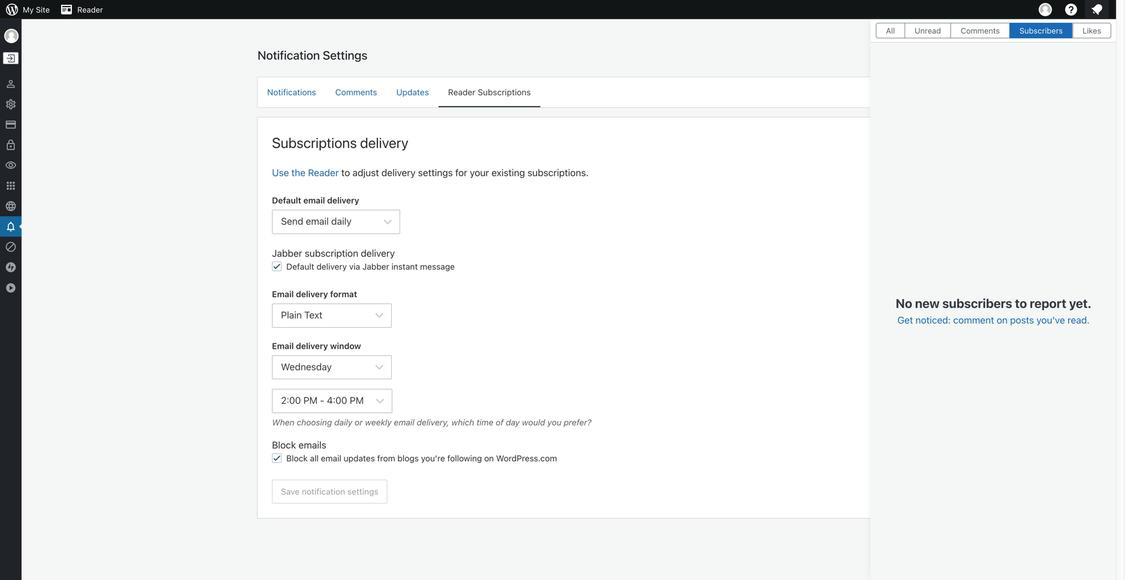 Task type: locate. For each thing, give the bounding box(es) containing it.
0 horizontal spatial on
[[485, 454, 494, 463]]

0 horizontal spatial jabber
[[272, 248, 302, 259]]

comments right unread
[[961, 26, 1001, 35]]

to for adjust
[[342, 167, 350, 178]]

weekly
[[365, 418, 392, 427]]

default delivery via jabber instant message
[[287, 262, 455, 271]]

group containing email delivery window
[[272, 340, 867, 429]]

no new subscribers to report yet. get noticed: comment on posts you've read.
[[896, 296, 1092, 326]]

existing
[[492, 167, 525, 178]]

delivery right adjust
[[382, 167, 416, 178]]

noticed:
[[916, 314, 951, 326]]

on inside block emails group
[[485, 454, 494, 463]]

comment
[[954, 314, 995, 326]]

1 horizontal spatial subscriptions
[[478, 87, 531, 97]]

delivery
[[360, 134, 409, 151], [382, 167, 416, 178], [327, 195, 359, 205], [361, 248, 395, 259], [317, 262, 347, 271], [296, 289, 328, 299], [296, 341, 328, 351]]

jabber
[[272, 248, 302, 259], [363, 262, 390, 271]]

jabber subscription delivery
[[272, 248, 395, 259]]

2 horizontal spatial reader
[[448, 87, 476, 97]]

default email delivery
[[272, 195, 359, 205]]

None checkbox
[[272, 262, 282, 271]]

email inside "group"
[[272, 289, 294, 299]]

on
[[997, 314, 1008, 326], [485, 454, 494, 463]]

to inside the subscriptions delivery main content
[[342, 167, 350, 178]]

comments
[[961, 26, 1001, 35], [335, 87, 377, 97]]

or
[[355, 418, 363, 427]]

0 horizontal spatial reader
[[77, 5, 103, 14]]

0 vertical spatial settings
[[418, 167, 453, 178]]

use the reader to adjust delivery settings for your existing subscriptions.
[[272, 167, 589, 178]]

default inside group
[[272, 195, 301, 205]]

reader inside menu
[[448, 87, 476, 97]]

notifications
[[267, 87, 316, 97]]

subscriptions.
[[528, 167, 589, 178]]

posts
[[1011, 314, 1035, 326]]

message
[[420, 262, 455, 271]]

yet.
[[1070, 296, 1092, 311]]

reader right updates
[[448, 87, 476, 97]]

1 vertical spatial default
[[287, 262, 314, 271]]

0 horizontal spatial subscriptions
[[272, 134, 357, 151]]

1 vertical spatial settings
[[348, 487, 379, 497]]

None checkbox
[[272, 454, 282, 463]]

1 vertical spatial block
[[287, 454, 308, 463]]

settings image
[[5, 98, 17, 110]]

to up posts
[[1016, 296, 1028, 311]]

delivery up default delivery via jabber instant message
[[361, 248, 395, 259]]

manage your notifications image
[[1090, 2, 1105, 17]]

get noticed: comment on posts you've read. link
[[898, 314, 1090, 326]]

block image
[[5, 241, 17, 253]]

0 vertical spatial default
[[272, 195, 301, 205]]

delivery inside group
[[296, 341, 328, 351]]

email right weekly at left
[[394, 418, 415, 427]]

format
[[330, 289, 357, 299]]

person image
[[5, 78, 17, 90]]

2 vertical spatial email
[[321, 454, 342, 463]]

reader right the
[[308, 167, 339, 178]]

default down use
[[272, 195, 301, 205]]

1 email from the top
[[272, 289, 294, 299]]

0 vertical spatial subscriptions
[[478, 87, 531, 97]]

block down "block emails"
[[287, 454, 308, 463]]

log out of wordpress.com image
[[5, 53, 16, 64]]

1 horizontal spatial comments
[[961, 26, 1001, 35]]

to inside no new subscribers to report yet. get noticed: comment on posts you've read.
[[1016, 296, 1028, 311]]

0 vertical spatial reader
[[77, 5, 103, 14]]

0 vertical spatial to
[[342, 167, 350, 178]]

1 vertical spatial jabber
[[363, 262, 390, 271]]

reader right site
[[77, 5, 103, 14]]

your
[[470, 167, 489, 178]]

subscriptions
[[478, 87, 531, 97], [272, 134, 357, 151]]

0 vertical spatial comments
[[961, 26, 1001, 35]]

credit_card image
[[5, 119, 17, 131]]

delivery left window
[[296, 341, 328, 351]]

reader for reader
[[77, 5, 103, 14]]

settings
[[418, 167, 453, 178], [348, 487, 379, 497]]

notification settings
[[258, 48, 368, 62]]

to
[[342, 167, 350, 178], [1016, 296, 1028, 311]]

default for default delivery via jabber instant message
[[287, 262, 314, 271]]

1 horizontal spatial settings
[[418, 167, 453, 178]]

0 vertical spatial on
[[997, 314, 1008, 326]]

would
[[522, 418, 545, 427]]

1 vertical spatial comments
[[335, 87, 377, 97]]

1 horizontal spatial on
[[997, 314, 1008, 326]]

0 horizontal spatial to
[[342, 167, 350, 178]]

report
[[1030, 296, 1067, 311]]

comments up subscriptions delivery on the top of page
[[335, 87, 377, 97]]

my
[[23, 5, 34, 14]]

delivery down adjust
[[327, 195, 359, 205]]

1 vertical spatial subscriptions
[[272, 134, 357, 151]]

time
[[477, 418, 494, 427]]

new
[[916, 296, 940, 311]]

0 horizontal spatial settings
[[348, 487, 379, 497]]

instant
[[392, 262, 418, 271]]

email delivery format group
[[272, 288, 867, 328]]

you
[[548, 418, 562, 427]]

email right all
[[321, 454, 342, 463]]

jabber left subscription
[[272, 248, 302, 259]]

default
[[272, 195, 301, 205], [287, 262, 314, 271]]

1 vertical spatial email
[[272, 341, 294, 351]]

email
[[272, 289, 294, 299], [272, 341, 294, 351]]

1 horizontal spatial to
[[1016, 296, 1028, 311]]

default for default email delivery
[[272, 195, 301, 205]]

use the reader link
[[272, 167, 339, 178]]

delivery left the format
[[296, 289, 328, 299]]

1 vertical spatial on
[[485, 454, 494, 463]]

1 vertical spatial reader
[[448, 87, 476, 97]]

block
[[272, 439, 296, 451], [287, 454, 308, 463]]

save notification settings button
[[272, 480, 388, 504]]

when choosing daily or weekly email delivery, which time of day would you prefer?
[[272, 418, 592, 427]]

blogs
[[398, 454, 419, 463]]

subscriptions inside menu
[[478, 87, 531, 97]]

window
[[330, 341, 361, 351]]

1 horizontal spatial reader
[[308, 167, 339, 178]]

to left adjust
[[342, 167, 350, 178]]

reader
[[77, 5, 103, 14], [448, 87, 476, 97], [308, 167, 339, 178]]

noah lott image
[[4, 29, 19, 43]]

email
[[304, 195, 325, 205], [394, 418, 415, 427], [321, 454, 342, 463]]

email down use the reader link
[[304, 195, 325, 205]]

default inside jabber subscription delivery group
[[287, 262, 314, 271]]

read.
[[1068, 314, 1090, 326]]

0 vertical spatial block
[[272, 439, 296, 451]]

1 horizontal spatial jabber
[[363, 262, 390, 271]]

of
[[496, 418, 504, 427]]

language image
[[5, 200, 17, 212]]

block down when
[[272, 439, 296, 451]]

menu
[[258, 77, 881, 107]]

settings down updates
[[348, 487, 379, 497]]

block for block emails
[[272, 439, 296, 451]]

wordpress.com
[[496, 454, 557, 463]]

subscriptions delivery main content
[[258, 47, 881, 518]]

1 vertical spatial to
[[1016, 296, 1028, 311]]

via
[[349, 262, 360, 271]]

reader for reader subscriptions
[[448, 87, 476, 97]]

default up email delivery format
[[287, 262, 314, 271]]

emails
[[299, 439, 327, 451]]

0 vertical spatial email
[[272, 289, 294, 299]]

group
[[272, 340, 867, 429]]

settings left for at the top of page
[[418, 167, 453, 178]]

0 horizontal spatial comments
[[335, 87, 377, 97]]

on left posts
[[997, 314, 1008, 326]]

for
[[456, 167, 468, 178]]

site
[[36, 5, 50, 14]]

when
[[272, 418, 295, 427]]

on right following on the bottom left of page
[[485, 454, 494, 463]]

email for email delivery format
[[272, 289, 294, 299]]

block all email updates from blogs you're following on wordpress.com
[[287, 454, 557, 463]]

get
[[898, 314, 914, 326]]

following
[[448, 454, 482, 463]]

2 email from the top
[[272, 341, 294, 351]]

0 vertical spatial jabber
[[272, 248, 302, 259]]

delivery inside "group"
[[296, 289, 328, 299]]

save notification settings
[[281, 487, 379, 497]]

2 vertical spatial reader
[[308, 167, 339, 178]]

subscribers
[[1020, 26, 1064, 35]]

jabber right via
[[363, 262, 390, 271]]



Task type: vqa. For each thing, say whether or not it's contained in the screenshot.
Reader to the middle
yes



Task type: describe. For each thing, give the bounding box(es) containing it.
updates link
[[387, 77, 439, 106]]

my site link
[[0, 0, 55, 19]]

notifications link
[[258, 77, 326, 106]]

daily
[[334, 418, 353, 427]]

delivery down subscription
[[317, 262, 347, 271]]

settings inside save notification settings button
[[348, 487, 379, 497]]

block emails group
[[272, 438, 867, 468]]

lock image
[[5, 139, 17, 151]]

updates
[[344, 454, 375, 463]]

use
[[272, 167, 289, 178]]

apps image
[[5, 180, 17, 192]]

delivery,
[[417, 418, 449, 427]]

you've
[[1037, 314, 1066, 326]]

reader link
[[55, 0, 108, 19]]

help image
[[1065, 2, 1079, 17]]

to for report
[[1016, 296, 1028, 311]]

from
[[377, 454, 395, 463]]

all
[[310, 454, 319, 463]]

reader subscriptions
[[448, 87, 531, 97]]

choosing
[[297, 418, 332, 427]]

my profile image
[[1039, 3, 1053, 16]]

0 vertical spatial email
[[304, 195, 325, 205]]

the
[[292, 167, 306, 178]]

visibility image
[[5, 159, 17, 171]]

default email delivery group
[[272, 194, 867, 234]]

unread
[[915, 26, 942, 35]]

group inside the subscriptions delivery main content
[[272, 340, 867, 429]]

subscribers
[[943, 296, 1013, 311]]

adjust
[[353, 167, 379, 178]]

email delivery format
[[272, 289, 357, 299]]

email for email delivery window
[[272, 341, 294, 351]]

delivery up adjust
[[360, 134, 409, 151]]

none checkbox inside block emails group
[[272, 454, 282, 463]]

jabber subscription delivery group
[[272, 246, 867, 276]]

notifications image
[[5, 221, 17, 233]]

block for block all email updates from blogs you're following on wordpress.com
[[287, 454, 308, 463]]

which
[[452, 418, 475, 427]]

menu containing notifications
[[258, 77, 881, 107]]

subscriptions delivery
[[272, 134, 409, 151]]

comments link
[[326, 77, 387, 106]]

notification
[[302, 487, 345, 497]]

comments inside menu
[[335, 87, 377, 97]]

on inside no new subscribers to report yet. get noticed: comment on posts you've read.
[[997, 314, 1008, 326]]

my site
[[23, 5, 50, 14]]

no
[[896, 296, 913, 311]]

day
[[506, 418, 520, 427]]

block emails
[[272, 439, 327, 451]]

you're
[[421, 454, 445, 463]]

likes
[[1083, 26, 1102, 35]]

all
[[887, 26, 896, 35]]

email delivery window
[[272, 341, 361, 351]]

subscription
[[305, 248, 359, 259]]

reader subscriptions link
[[439, 77, 541, 106]]

save
[[281, 487, 300, 497]]

1 vertical spatial email
[[394, 418, 415, 427]]

none checkbox inside jabber subscription delivery group
[[272, 262, 282, 271]]

prefer?
[[564, 418, 592, 427]]

updates
[[397, 87, 429, 97]]



